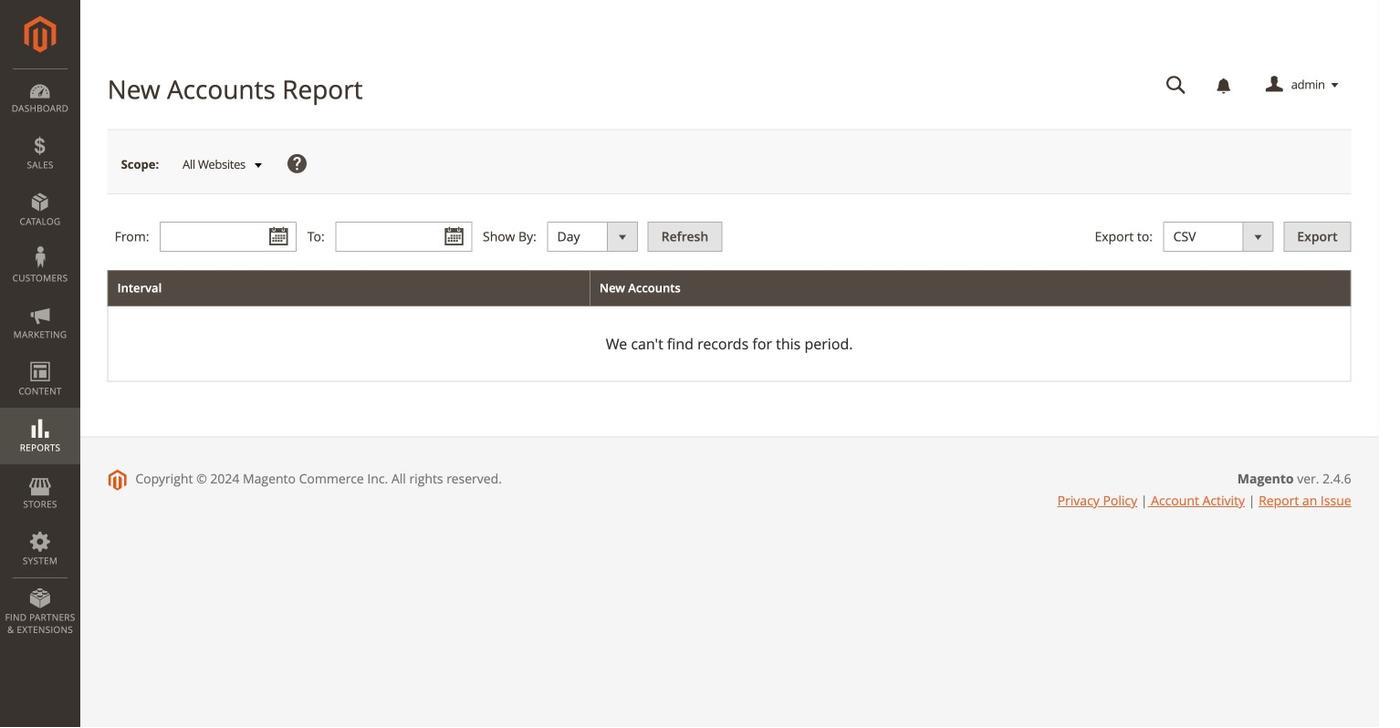 Task type: locate. For each thing, give the bounding box(es) containing it.
None text field
[[1154, 69, 1200, 101], [160, 222, 297, 252], [336, 222, 472, 252], [1154, 69, 1200, 101], [160, 222, 297, 252], [336, 222, 472, 252]]

menu bar
[[0, 68, 80, 646]]

magento admin panel image
[[24, 16, 56, 53]]



Task type: vqa. For each thing, say whether or not it's contained in the screenshot.
tab list
no



